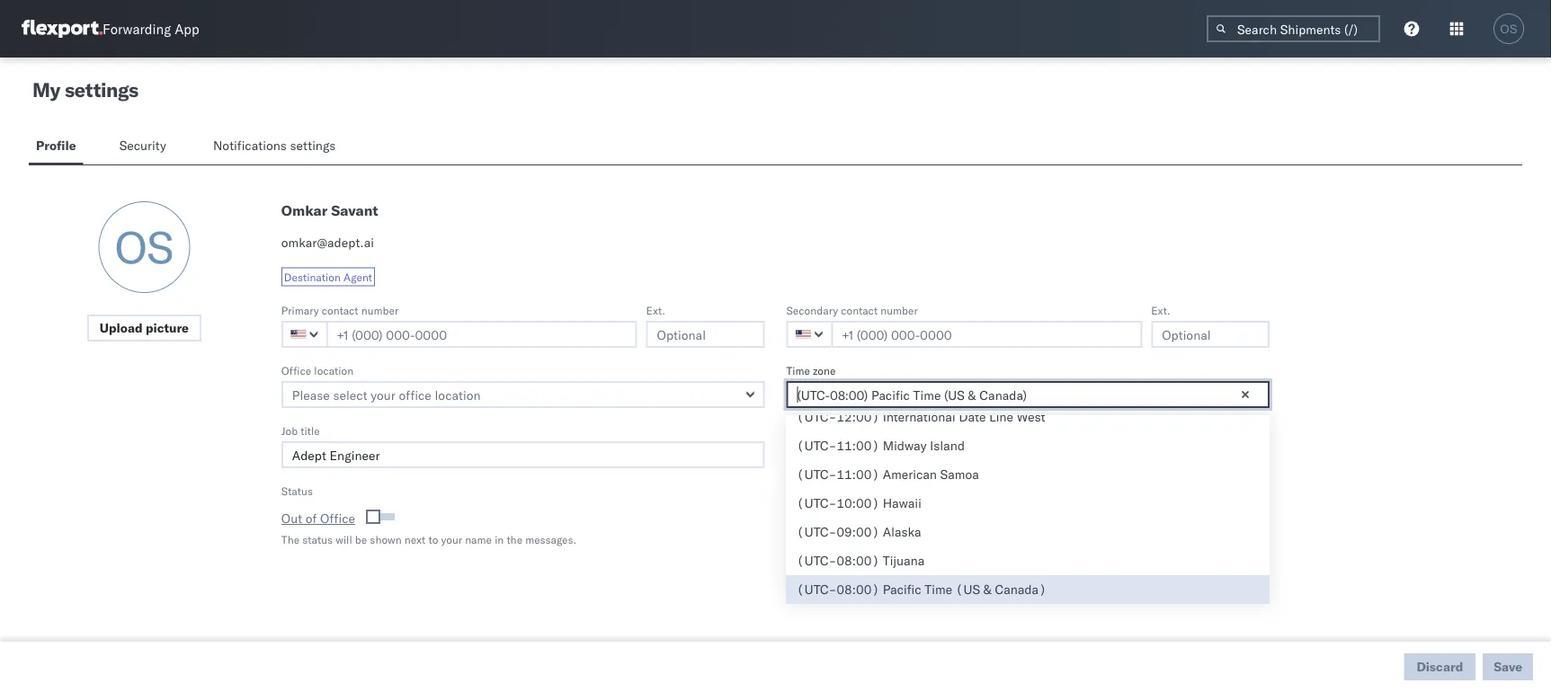Task type: vqa. For each thing, say whether or not it's contained in the screenshot.
third FCL from the bottom
no



Task type: describe. For each thing, give the bounding box(es) containing it.
os button
[[1488, 8, 1529, 49]]

the
[[281, 533, 300, 546]]

primary contact number
[[281, 303, 399, 317]]

location
[[314, 364, 353, 377]]

contact for primary
[[322, 303, 358, 317]]

contact for secondary
[[841, 303, 878, 317]]

my settings
[[32, 77, 138, 102]]

+1 (000) 000-0000 telephone field for primary contact number
[[326, 321, 637, 348]]

out of office
[[281, 511, 355, 526]]

08:00) for tijuana
[[836, 553, 879, 569]]

ext. for primary contact number
[[646, 303, 665, 317]]

10:00)
[[836, 495, 879, 511]]

alaska
[[883, 524, 921, 540]]

line
[[989, 409, 1013, 425]]

flexport. image
[[22, 20, 103, 38]]

name
[[465, 533, 492, 546]]

zone
[[813, 364, 836, 377]]

canada)
[[995, 582, 1046, 597]]

notifications
[[213, 138, 287, 153]]

1 horizontal spatial office
[[320, 511, 355, 526]]

notifications settings button
[[206, 129, 351, 165]]

out
[[281, 511, 302, 526]]

(utc- for (utc-10:00) hawaii
[[797, 495, 836, 511]]

(utc- for (utc-08:00) pacific time (us & canada)
[[797, 582, 836, 597]]

destination
[[284, 270, 341, 284]]

the status will be shown next to your name in the messages.
[[281, 533, 577, 546]]

forwarding
[[103, 20, 171, 37]]

savant
[[331, 201, 378, 219]]

in
[[495, 533, 504, 546]]

upload
[[100, 320, 143, 336]]

Search Shipments (/) text field
[[1207, 15, 1380, 42]]

1 vertical spatial os
[[115, 219, 174, 275]]

(utc-12:00) international date line west
[[797, 409, 1045, 425]]

app
[[175, 20, 199, 37]]

Optional telephone field
[[1151, 321, 1270, 348]]

secondary
[[786, 303, 838, 317]]

be
[[355, 533, 367, 546]]

will
[[335, 533, 352, 546]]

west
[[1017, 409, 1045, 425]]

midway
[[883, 438, 927, 454]]

island
[[930, 438, 965, 454]]

office location
[[281, 364, 353, 377]]

job title
[[281, 424, 320, 437]]

profile button
[[29, 129, 83, 165]]

United States text field
[[281, 321, 328, 348]]

(utc-09:00) alaska
[[797, 524, 921, 540]]

ext. for secondary contact number
[[1151, 303, 1170, 317]]

(utc-11:00) midway island
[[797, 438, 965, 454]]

omkar savant
[[281, 201, 378, 219]]

os inside 'button'
[[1500, 22, 1517, 36]]

hawaii
[[883, 495, 921, 511]]

job
[[281, 424, 298, 437]]

messages.
[[525, 533, 577, 546]]

(utc-08:00) pacific time (us & canada)
[[797, 582, 1046, 597]]

international
[[883, 409, 956, 425]]

status
[[281, 484, 313, 498]]

destination agent
[[284, 270, 372, 284]]

to
[[428, 533, 438, 546]]

upload picture button
[[87, 315, 201, 342]]

of
[[305, 511, 317, 526]]

(utc- for (utc-09:00) alaska
[[797, 524, 836, 540]]



Task type: locate. For each thing, give the bounding box(es) containing it.
11:00) up 10:00)
[[836, 467, 879, 482]]

security button
[[112, 129, 177, 165]]

1 horizontal spatial +1 (000) 000-0000 telephone field
[[831, 321, 1142, 348]]

(utc-10:00) hawaii
[[797, 495, 921, 511]]

0 vertical spatial settings
[[65, 77, 138, 102]]

11:00) for midway
[[836, 438, 879, 454]]

(utc- down 10:00)
[[797, 524, 836, 540]]

+1 (000) 000-0000 telephone field for secondary contact number
[[831, 321, 1142, 348]]

settings inside button
[[290, 138, 336, 153]]

notifications settings
[[213, 138, 336, 153]]

office down united states text field at the left of the page
[[281, 364, 311, 377]]

ext. up optional phone field
[[1151, 303, 1170, 317]]

settings for notifications settings
[[290, 138, 336, 153]]

1 vertical spatial office
[[320, 511, 355, 526]]

2 11:00) from the top
[[836, 467, 879, 482]]

settings for my settings
[[65, 77, 138, 102]]

os
[[1500, 22, 1517, 36], [115, 219, 174, 275]]

08:00) down 09:00)
[[836, 553, 879, 569]]

+1 (000) 000-0000 telephone field up please select your office location text box
[[326, 321, 637, 348]]

contact down destination agent
[[322, 303, 358, 317]]

11:00) down 12:00)
[[836, 438, 879, 454]]

08:00)
[[836, 553, 879, 569], [836, 582, 879, 597]]

(utc- down (utc-08:00) tijuana
[[797, 582, 836, 597]]

(utc- down 09:00)
[[797, 553, 836, 569]]

0 vertical spatial os
[[1500, 22, 1517, 36]]

0 horizontal spatial number
[[361, 303, 399, 317]]

office
[[281, 364, 311, 377], [320, 511, 355, 526]]

security
[[119, 138, 166, 153]]

profile
[[36, 138, 76, 153]]

0 horizontal spatial office
[[281, 364, 311, 377]]

list box containing (utc-12:00) international date line west
[[786, 403, 1270, 692]]

0 horizontal spatial os
[[115, 219, 174, 275]]

date
[[959, 409, 986, 425]]

1 vertical spatial 08:00)
[[836, 582, 879, 597]]

list box
[[786, 403, 1270, 692]]

primary
[[281, 303, 319, 317]]

(us
[[956, 582, 980, 597]]

shown
[[370, 533, 402, 546]]

time left zone
[[786, 364, 810, 377]]

1 horizontal spatial os
[[1500, 22, 1517, 36]]

11:00)
[[836, 438, 879, 454], [836, 467, 879, 482]]

settings
[[65, 77, 138, 102], [290, 138, 336, 153]]

1 vertical spatial 11:00)
[[836, 467, 879, 482]]

samoa
[[940, 467, 979, 482]]

0 horizontal spatial contact
[[322, 303, 358, 317]]

(utc- for (utc-12:00) international date line west
[[797, 409, 836, 425]]

time
[[786, 364, 810, 377], [925, 582, 952, 597]]

0 horizontal spatial settings
[[65, 77, 138, 102]]

number right secondary
[[880, 303, 918, 317]]

secondary contact number
[[786, 303, 918, 317]]

my
[[32, 77, 60, 102]]

&
[[983, 582, 992, 597]]

the
[[507, 533, 522, 546]]

0 horizontal spatial ext.
[[646, 303, 665, 317]]

forwarding app
[[103, 20, 199, 37]]

tijuana
[[883, 553, 925, 569]]

08:00) for pacific
[[836, 582, 879, 597]]

upload picture
[[100, 320, 189, 336]]

omkar@adept.ai
[[281, 235, 374, 250]]

12:00)
[[836, 409, 879, 425]]

ext.
[[646, 303, 665, 317], [1151, 303, 1170, 317]]

1 contact from the left
[[322, 303, 358, 317]]

Optional telephone field
[[646, 321, 765, 348]]

(utc-11:00) american samoa
[[797, 467, 979, 482]]

contact
[[322, 303, 358, 317], [841, 303, 878, 317]]

number for primary contact number
[[361, 303, 399, 317]]

1 08:00) from the top
[[836, 553, 879, 569]]

1 vertical spatial time
[[925, 582, 952, 597]]

omkar
[[281, 201, 327, 219]]

1 ext. from the left
[[646, 303, 665, 317]]

settings right notifications
[[290, 138, 336, 153]]

american
[[883, 467, 937, 482]]

office up will
[[320, 511, 355, 526]]

2 +1 (000) 000-0000 telephone field from the left
[[831, 321, 1142, 348]]

2 number from the left
[[880, 303, 918, 317]]

08:00) down (utc-08:00) tijuana
[[836, 582, 879, 597]]

6 (utc- from the top
[[797, 553, 836, 569]]

number down agent
[[361, 303, 399, 317]]

1 horizontal spatial ext.
[[1151, 303, 1170, 317]]

forwarding app link
[[22, 20, 199, 38]]

your
[[441, 533, 462, 546]]

+1 (000) 000-0000 telephone field
[[326, 321, 637, 348], [831, 321, 1142, 348]]

2 contact from the left
[[841, 303, 878, 317]]

pacific
[[883, 582, 921, 597]]

(utc-
[[797, 409, 836, 425], [797, 438, 836, 454], [797, 467, 836, 482], [797, 495, 836, 511], [797, 524, 836, 540], [797, 553, 836, 569], [797, 582, 836, 597]]

5 (utc- from the top
[[797, 524, 836, 540]]

+1 (000) 000-0000 telephone field up (utc-08:00) pacific time (us & canada) 'text field'
[[831, 321, 1142, 348]]

(utc- down time zone
[[797, 409, 836, 425]]

4 (utc- from the top
[[797, 495, 836, 511]]

(utc-08:00) tijuana
[[797, 553, 925, 569]]

(utc- up 10:00)
[[797, 467, 836, 482]]

time left (us at the right bottom of page
[[925, 582, 952, 597]]

3 (utc- from the top
[[797, 467, 836, 482]]

1 horizontal spatial number
[[880, 303, 918, 317]]

status
[[302, 533, 333, 546]]

1 horizontal spatial time
[[925, 582, 952, 597]]

agent
[[343, 270, 372, 284]]

09:00)
[[836, 524, 879, 540]]

1 vertical spatial settings
[[290, 138, 336, 153]]

0 vertical spatial office
[[281, 364, 311, 377]]

settings right my
[[65, 77, 138, 102]]

number
[[361, 303, 399, 317], [880, 303, 918, 317]]

Please select your office location text field
[[281, 381, 765, 408]]

2 ext. from the left
[[1151, 303, 1170, 317]]

(utc- for (utc-08:00) tijuana
[[797, 553, 836, 569]]

1 horizontal spatial contact
[[841, 303, 878, 317]]

(utc- for (utc-11:00) american samoa
[[797, 467, 836, 482]]

(utc- up 09:00)
[[797, 495, 836, 511]]

2 (utc- from the top
[[797, 438, 836, 454]]

United States text field
[[786, 321, 833, 348]]

1 11:00) from the top
[[836, 438, 879, 454]]

0 vertical spatial 08:00)
[[836, 553, 879, 569]]

picture
[[146, 320, 189, 336]]

(UTC-08:00) Pacific Time (US & Canada) text field
[[786, 381, 1270, 408]]

0 horizontal spatial +1 (000) 000-0000 telephone field
[[326, 321, 637, 348]]

None checkbox
[[369, 513, 395, 521]]

0 vertical spatial time
[[786, 364, 810, 377]]

time zone
[[786, 364, 836, 377]]

title
[[301, 424, 320, 437]]

1 +1 (000) 000-0000 telephone field from the left
[[326, 321, 637, 348]]

1 number from the left
[[361, 303, 399, 317]]

2 08:00) from the top
[[836, 582, 879, 597]]

next
[[404, 533, 426, 546]]

ext. up optional telephone field
[[646, 303, 665, 317]]

(utc- down 12:00)
[[797, 438, 836, 454]]

7 (utc- from the top
[[797, 582, 836, 597]]

contact right secondary
[[841, 303, 878, 317]]

number for secondary contact number
[[880, 303, 918, 317]]

11:00) for american
[[836, 467, 879, 482]]

0 horizontal spatial time
[[786, 364, 810, 377]]

(utc- for (utc-11:00) midway island
[[797, 438, 836, 454]]

0 vertical spatial 11:00)
[[836, 438, 879, 454]]

Job title text field
[[281, 441, 765, 468]]

1 horizontal spatial settings
[[290, 138, 336, 153]]

1 (utc- from the top
[[797, 409, 836, 425]]



